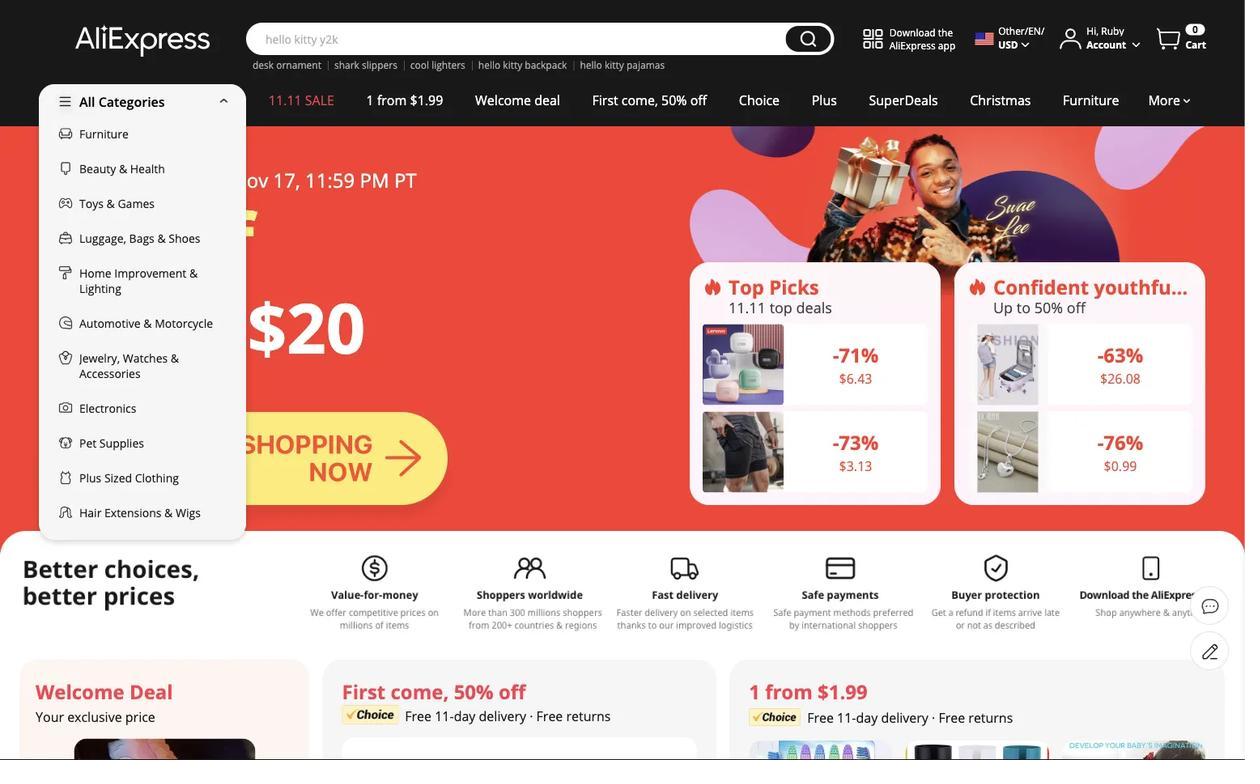 Task type: locate. For each thing, give the bounding box(es) containing it.
1 horizontal spatial kitty
[[605, 58, 624, 72]]

icon image
[[703, 277, 723, 297], [968, 277, 988, 297]]

1 horizontal spatial 11.11
[[729, 298, 766, 317]]

1 horizontal spatial 11-
[[838, 709, 857, 727]]

cart
[[1186, 38, 1207, 51]]

hair extensions & wigs link
[[39, 496, 246, 531]]

50%
[[662, 92, 687, 109], [1035, 298, 1064, 317], [454, 679, 494, 706]]

1 icon image from the left
[[703, 277, 723, 297]]

cool lighters link
[[411, 58, 466, 72]]

0 horizontal spatial from
[[377, 92, 407, 109]]

toys & games link
[[39, 186, 246, 221]]

& down the shoes
[[189, 266, 198, 281]]

1 horizontal spatial $1.99
[[818, 679, 868, 706]]

0 vertical spatial come,
[[622, 92, 659, 109]]

11-
[[435, 708, 454, 725], [838, 709, 857, 727]]

welcome for deal
[[476, 92, 531, 109]]

plus
[[812, 92, 838, 109], [79, 471, 101, 486]]

slippers
[[362, 58, 398, 72]]

returns
[[567, 708, 611, 725], [969, 709, 1014, 727]]

from
[[377, 92, 407, 109], [766, 679, 813, 706]]

1 vertical spatial plus
[[79, 471, 101, 486]]

1 hello from the left
[[479, 58, 501, 72]]

11.11
[[269, 92, 302, 109], [729, 298, 766, 317]]

categories
[[99, 93, 165, 111]]

2 horizontal spatial 50%
[[1035, 298, 1064, 317]]

icon image for confident
[[968, 277, 988, 297]]

aliexpress
[[890, 38, 936, 52]]

beauty & health
[[79, 161, 165, 177]]

& inside home improvement & lighting
[[189, 266, 198, 281]]

0 horizontal spatial 50%
[[454, 679, 494, 706]]

kitty down hello kitty y2k text box
[[503, 58, 523, 72]]

- inside -63% $26.08
[[1098, 342, 1104, 369]]

0 horizontal spatial 11.11
[[269, 92, 302, 109]]

1 horizontal spatial hello
[[580, 58, 603, 72]]

delivery for 50%
[[479, 708, 527, 725]]

0 vertical spatial plus
[[812, 92, 838, 109]]

1 horizontal spatial 50%
[[662, 92, 687, 109]]

games
[[118, 196, 155, 211]]

11.11 for 11.11 top deals
[[729, 298, 766, 317]]

plus sized clothing
[[79, 471, 179, 486]]

icon image left 'confident'
[[968, 277, 988, 297]]

1 horizontal spatial first come, 50% off
[[593, 92, 707, 109]]

youthful
[[1095, 274, 1178, 300]]

11.11 left top
[[729, 298, 766, 317]]

order
[[127, 373, 161, 390]]

&
[[119, 161, 127, 177], [107, 196, 115, 211], [157, 231, 166, 246], [189, 266, 198, 281], [144, 316, 152, 331], [171, 351, 179, 366], [165, 505, 173, 521]]

1 horizontal spatial free 11-day delivery · free returns
[[808, 709, 1014, 727]]

per
[[102, 373, 123, 390]]

& up the "watches"
[[144, 316, 152, 331]]

furniture link down categories
[[39, 117, 246, 151]]

plus right choice link
[[812, 92, 838, 109]]

extensions
[[105, 505, 162, 521]]

None button
[[786, 26, 832, 52]]

0 vertical spatial 50%
[[662, 92, 687, 109]]

hello down hello kitty y2k text box
[[479, 58, 501, 72]]

0 vertical spatial furniture
[[1064, 92, 1120, 109]]

0 horizontal spatial icon image
[[703, 277, 723, 297]]

hair
[[79, 505, 102, 521]]

- inside -73% $3.13
[[833, 430, 840, 456]]

first come, 50% off link
[[577, 84, 723, 117]]

0 horizontal spatial kitty
[[503, 58, 523, 72]]

0 horizontal spatial $1.99
[[410, 92, 443, 109]]

0 horizontal spatial come,
[[391, 679, 449, 706]]

0 horizontal spatial plus
[[79, 471, 101, 486]]

1 horizontal spatial 1 from $1.99
[[750, 679, 868, 706]]

furniture link down account
[[1048, 84, 1136, 117]]

welcome
[[476, 92, 531, 109], [36, 679, 124, 706]]

1 horizontal spatial welcome
[[476, 92, 531, 109]]

1 from $1.99 link
[[351, 84, 460, 117]]

1 vertical spatial come,
[[391, 679, 449, 706]]

$4 off
[[39, 187, 254, 292]]

0 vertical spatial $1.99
[[410, 92, 443, 109]]

0 vertical spatial first come, 50% off
[[593, 92, 707, 109]]

plus left the 'sized'
[[79, 471, 101, 486]]

1 horizontal spatial plus
[[812, 92, 838, 109]]

1 vertical spatial 11.11
[[729, 298, 766, 317]]

kitty for backpack
[[503, 58, 523, 72]]

0 horizontal spatial 11-
[[435, 708, 454, 725]]

11- for 50%
[[435, 708, 454, 725]]

hello right backpack
[[580, 58, 603, 72]]

1 horizontal spatial 1
[[750, 679, 761, 706]]

plus link
[[796, 84, 854, 117]]

$1.99
[[410, 92, 443, 109], [818, 679, 868, 706]]

up
[[994, 298, 1014, 317]]

1 horizontal spatial from
[[766, 679, 813, 706]]

watches
[[123, 351, 168, 366]]

product image image for -63%
[[978, 324, 1039, 405]]

1 horizontal spatial furniture
[[1064, 92, 1120, 109]]

73%
[[840, 430, 879, 456]]

$6.43
[[840, 370, 873, 388]]

-
[[833, 342, 840, 369], [1098, 342, 1104, 369], [833, 430, 840, 456], [1098, 430, 1104, 456]]

$26.08
[[1101, 370, 1141, 388]]

product image image for -71%
[[703, 324, 784, 405]]

welcome deal link
[[460, 84, 577, 117]]

hello
[[479, 58, 501, 72], [580, 58, 603, 72]]

0 horizontal spatial furniture
[[79, 126, 129, 142]]

0 vertical spatial 11.11
[[269, 92, 302, 109]]

1 horizontal spatial come,
[[622, 92, 659, 109]]

2 hello from the left
[[580, 58, 603, 72]]

71%
[[840, 342, 879, 369]]

free 11-day delivery · free returns
[[405, 708, 611, 725], [808, 709, 1014, 727]]

1 vertical spatial first
[[342, 679, 386, 706]]

1 kitty from the left
[[503, 58, 523, 72]]

automotive
[[79, 316, 141, 331]]

home improvement & lighting
[[79, 266, 198, 296]]

0 horizontal spatial delivery
[[479, 708, 527, 725]]

beauty
[[79, 161, 116, 177]]

en
[[1029, 24, 1042, 38]]

hello for hello kitty backpack
[[479, 58, 501, 72]]

·
[[530, 708, 533, 725], [932, 709, 936, 727]]

up to 50% off
[[994, 298, 1086, 317]]

off
[[691, 92, 707, 109], [147, 187, 254, 292], [1068, 298, 1086, 317], [499, 679, 526, 706]]

1 vertical spatial $1.99
[[818, 679, 868, 706]]

1 horizontal spatial delivery
[[882, 709, 929, 727]]

kitty left pajamas
[[605, 58, 624, 72]]

picks
[[770, 274, 820, 300]]

11- for $1.99
[[838, 709, 857, 727]]

home improvement & lighting link
[[39, 256, 246, 306]]

choice image
[[342, 706, 399, 725]]

0 vertical spatial 1
[[367, 92, 374, 109]]

1 vertical spatial 1 from $1.99
[[750, 679, 868, 706]]

hi,
[[1087, 24, 1099, 38]]

accessories
[[79, 366, 141, 382]]

wigs
[[176, 505, 201, 521]]

1 vertical spatial first come, 50% off
[[342, 679, 526, 706]]

$0.99
[[1105, 458, 1138, 475]]

0 horizontal spatial ·
[[530, 708, 533, 725]]

welcome up exclusive
[[36, 679, 124, 706]]

1 vertical spatial 50%
[[1035, 298, 1064, 317]]

- inside -71% $6.43
[[833, 342, 840, 369]]

1 vertical spatial furniture
[[79, 126, 129, 142]]

toys
[[79, 196, 104, 211]]

cool
[[411, 58, 429, 72]]

welcome inside welcome deal your exclusive price
[[36, 679, 124, 706]]

$3.13
[[840, 458, 873, 475]]

- inside -76% $0.99
[[1098, 430, 1104, 456]]

hello for hello kitty pajamas
[[580, 58, 603, 72]]

exclusive
[[67, 709, 122, 726]]

welcome down hello kitty backpack
[[476, 92, 531, 109]]

1 horizontal spatial ·
[[932, 709, 936, 727]]

0 horizontal spatial day
[[454, 708, 476, 725]]

2 icon image from the left
[[968, 277, 988, 297]]

11.11 for 11.11 sale
[[269, 92, 302, 109]]

hello kitty backpack link
[[479, 58, 567, 72]]

lighting
[[79, 281, 121, 296]]

$16
[[77, 373, 99, 390]]

1 vertical spatial 1
[[750, 679, 761, 706]]

17,
[[273, 167, 300, 193]]

11.11 inside 11.11 sale link
[[269, 92, 302, 109]]

shoes
[[169, 231, 201, 246]]

0 cart
[[1186, 23, 1207, 51]]

christmas link
[[955, 84, 1048, 117]]

furniture down account
[[1064, 92, 1120, 109]]

0 vertical spatial 1 from $1.99
[[367, 92, 443, 109]]

health
[[130, 161, 165, 177]]

2 kitty from the left
[[605, 58, 624, 72]]

furniture up beauty
[[79, 126, 129, 142]]

hello kitty pajamas link
[[580, 58, 665, 72]]

plus for plus sized clothing
[[79, 471, 101, 486]]

-63% $26.08
[[1098, 342, 1144, 388]]

& right bags
[[157, 231, 166, 246]]

11.11 left sale
[[269, 92, 302, 109]]

toys & games
[[79, 196, 155, 211]]

0 vertical spatial welcome
[[476, 92, 531, 109]]

1 horizontal spatial first
[[593, 92, 619, 109]]

0 horizontal spatial returns
[[567, 708, 611, 725]]

top
[[770, 298, 793, 317]]

1 horizontal spatial icon image
[[968, 277, 988, 297]]

product image image for -73%
[[703, 412, 784, 493]]

1
[[367, 92, 374, 109], [750, 679, 761, 706]]

product image image
[[703, 324, 784, 405], [978, 324, 1039, 405], [703, 412, 784, 493], [978, 412, 1039, 493]]

pet
[[79, 436, 97, 451]]

-73% $3.13
[[833, 430, 879, 475]]

0 horizontal spatial free 11-day delivery · free returns
[[405, 708, 611, 725]]

& right the "watches"
[[171, 351, 179, 366]]

desk ornament
[[253, 58, 322, 72]]

desk ornament link
[[253, 58, 322, 72]]

icon image left top
[[703, 277, 723, 297]]

0 horizontal spatial welcome
[[36, 679, 124, 706]]

1 horizontal spatial day
[[857, 709, 878, 727]]

0 horizontal spatial hello
[[479, 58, 501, 72]]

1 horizontal spatial returns
[[969, 709, 1014, 727]]

1 vertical spatial from
[[766, 679, 813, 706]]

nov
[[232, 167, 268, 193]]

1 vertical spatial welcome
[[36, 679, 124, 706]]



Task type: vqa. For each thing, say whether or not it's contained in the screenshot.
Free 11-Day Delivery · Free Returns for 50%
yes



Task type: describe. For each thing, give the bounding box(es) containing it.
app
[[939, 38, 956, 52]]

product image image for -76%
[[978, 412, 1039, 493]]

& left wigs
[[165, 505, 173, 521]]

price
[[125, 709, 155, 726]]

$20
[[248, 280, 366, 374]]

welcome deal
[[476, 92, 561, 109]]

pet supplies
[[79, 436, 144, 451]]

jewelry,
[[79, 351, 120, 366]]

& inside jewelry, watches & accessories
[[171, 351, 179, 366]]

usd
[[999, 38, 1019, 51]]

lighters
[[432, 58, 466, 72]]

other/
[[999, 24, 1029, 38]]

pet supplies link
[[39, 426, 246, 461]]

cool lighters
[[411, 58, 466, 72]]

day for 50%
[[454, 708, 476, 725]]

11.11 sale
[[269, 92, 335, 109]]

electronics
[[79, 401, 136, 416]]

automotive & motorcycle
[[79, 316, 213, 331]]

bags
[[129, 231, 155, 246]]

choice
[[739, 92, 780, 109]]

luggage, bags & shoes link
[[39, 221, 246, 256]]

11:59
[[305, 167, 355, 193]]

plus for plus
[[812, 92, 838, 109]]

/
[[1042, 24, 1045, 38]]

jewelry, watches & accessories link
[[39, 341, 246, 391]]

kitty for pajamas
[[605, 58, 624, 72]]

electronics link
[[39, 391, 246, 426]]

· for 1 from $1.99
[[932, 709, 936, 727]]

returns for first come, 50% off
[[567, 708, 611, 725]]

plus sized clothing link
[[39, 461, 246, 496]]

& right the toys
[[107, 196, 115, 211]]

nov 17, 11:59 pm pt
[[232, 167, 417, 193]]

- for 76%
[[1098, 430, 1104, 456]]

confident
[[994, 274, 1090, 300]]

free 11-day delivery · free returns for 50%
[[405, 708, 611, 725]]

$4
[[39, 187, 127, 292]]

luggage,
[[79, 231, 126, 246]]

63%
[[1104, 342, 1144, 369]]

1 horizontal spatial furniture link
[[1048, 84, 1136, 117]]

other/ en /
[[999, 24, 1045, 38]]

returns for 1 from $1.99
[[969, 709, 1014, 727]]

ornament
[[276, 58, 322, 72]]

0 vertical spatial first
[[593, 92, 619, 109]]

the
[[939, 25, 954, 39]]

11.11 sale link
[[253, 84, 351, 117]]

superdeals link
[[854, 84, 955, 117]]

0
[[1193, 23, 1199, 36]]

-76% $0.99
[[1098, 430, 1144, 475]]

ruby
[[1102, 24, 1125, 38]]

- for 73%
[[833, 430, 840, 456]]

welcome for deal
[[36, 679, 124, 706]]

0 vertical spatial from
[[377, 92, 407, 109]]

sale
[[305, 92, 335, 109]]

icon image for top
[[703, 277, 723, 297]]

backpack
[[525, 58, 567, 72]]

confident youthful styles
[[994, 274, 1239, 300]]

top
[[729, 274, 765, 300]]

(
[[39, 373, 43, 390]]

desk
[[253, 58, 274, 72]]

to
[[1017, 298, 1031, 317]]

delivery for $1.99
[[882, 709, 929, 727]]

deals
[[797, 298, 833, 317]]

sized
[[104, 471, 132, 486]]

· for first come, 50% off
[[530, 708, 533, 725]]

- for 71%
[[833, 342, 840, 369]]

0 horizontal spatial 1 from $1.99
[[367, 92, 443, 109]]

-71% $6.43
[[833, 342, 879, 388]]

more
[[1149, 92, 1181, 109]]

2 vertical spatial 50%
[[454, 679, 494, 706]]

0 horizontal spatial 1
[[367, 92, 374, 109]]

choice link
[[723, 84, 796, 117]]

christmas
[[971, 92, 1032, 109]]

hello kitty backpack
[[479, 58, 567, 72]]

beauty & health link
[[39, 151, 246, 186]]

76%
[[1104, 430, 1144, 456]]

all
[[79, 93, 95, 111]]

every $20 ( max $16 per order )
[[39, 280, 366, 390]]

jewelry, watches & accessories
[[79, 351, 179, 382]]

11.11 top deals
[[729, 298, 833, 317]]

account
[[1087, 38, 1127, 51]]

- for 63%
[[1098, 342, 1104, 369]]

deal
[[535, 92, 561, 109]]

welcome deal your exclusive price
[[36, 679, 173, 726]]

& left health
[[119, 161, 127, 177]]

day for $1.99
[[857, 709, 878, 727]]

0 horizontal spatial furniture link
[[39, 117, 246, 151]]

0 horizontal spatial first
[[342, 679, 386, 706]]

your
[[36, 709, 64, 726]]

hello kitty y2k text field
[[258, 31, 778, 47]]

0 horizontal spatial first come, 50% off
[[342, 679, 526, 706]]

hello kitty pajamas
[[580, 58, 665, 72]]

pt
[[394, 167, 417, 193]]

shark slippers
[[334, 58, 398, 72]]

top picks
[[729, 274, 820, 300]]

clothing
[[135, 471, 179, 486]]

all categories
[[79, 93, 165, 111]]

free 11-day delivery · free returns for $1.99
[[808, 709, 1014, 727]]

automotive & motorcycle link
[[39, 306, 246, 341]]

styles
[[1183, 274, 1239, 300]]

hi, ruby
[[1087, 24, 1125, 38]]

motorcycle
[[155, 316, 213, 331]]



